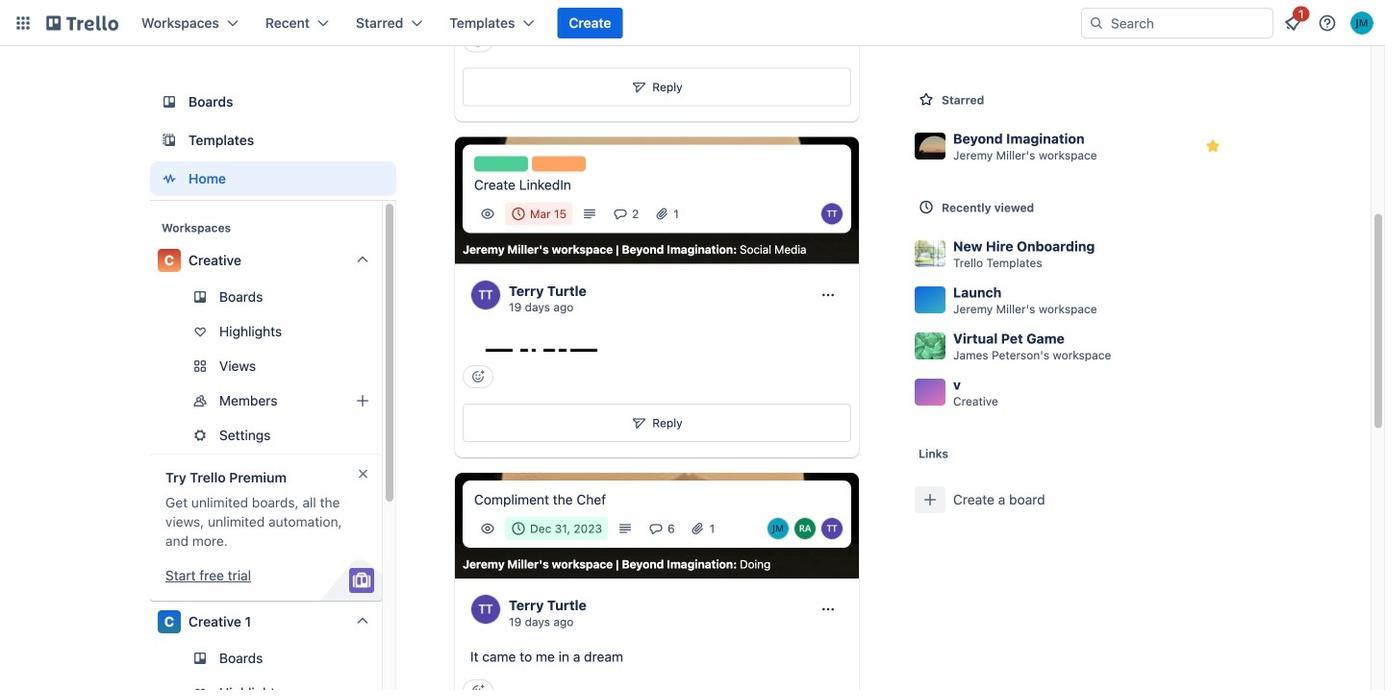Task type: locate. For each thing, give the bounding box(es) containing it.
color: green, title: none image
[[474, 157, 528, 172]]

forward image up forward icon
[[378, 355, 401, 378]]

1 forward image from the top
[[378, 355, 401, 378]]

color: orange, title: none image
[[532, 157, 586, 172]]

1 vertical spatial forward image
[[378, 424, 401, 447]]

0 vertical spatial forward image
[[378, 355, 401, 378]]

forward image
[[378, 390, 401, 413]]

forward image down forward icon
[[378, 424, 401, 447]]

template board image
[[158, 129, 181, 152]]

forward image
[[378, 355, 401, 378], [378, 424, 401, 447]]

open information menu image
[[1318, 13, 1338, 33]]

add reaction image
[[463, 365, 494, 389]]



Task type: describe. For each thing, give the bounding box(es) containing it.
2 forward image from the top
[[378, 424, 401, 447]]

1 notification image
[[1282, 12, 1305, 35]]

click to unstar beyond imagination. it will be removed from your starred list. image
[[1204, 137, 1223, 156]]

jeremy miller (jeremymiller198) image
[[1351, 12, 1374, 35]]

primary element
[[0, 0, 1386, 46]]

home image
[[158, 167, 181, 191]]

add image
[[351, 390, 374, 413]]

trello card qr code\_\(1\).png image
[[471, 334, 613, 476]]

search image
[[1089, 15, 1105, 31]]

back to home image
[[46, 8, 118, 38]]

board image
[[158, 90, 181, 114]]

Search field
[[1082, 8, 1274, 38]]



Task type: vqa. For each thing, say whether or not it's contained in the screenshot.
Primary ELEMENT
yes



